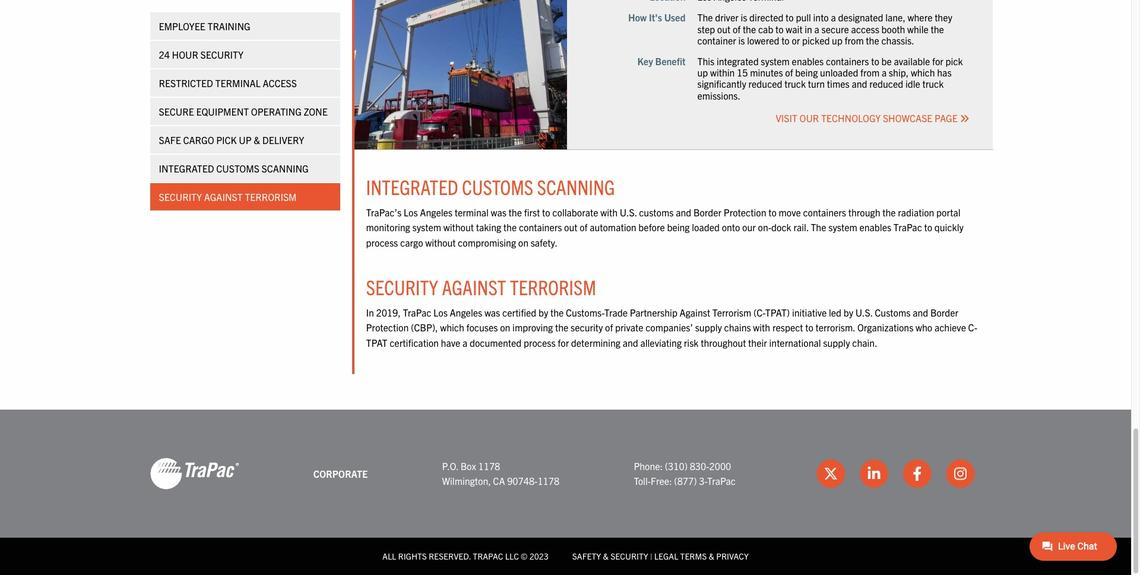 Task type: locate. For each thing, give the bounding box(es) containing it.
process down improving in the left of the page
[[524, 337, 556, 349]]

0 vertical spatial the
[[697, 12, 713, 23]]

private
[[615, 322, 643, 334]]

out inside the driver is directed to pull into a designated lane, where they step out of the cab to wait in a secure access booth while the container is lowered to or picked up from the chassis.
[[717, 23, 730, 35]]

trapac
[[473, 552, 503, 562]]

a
[[831, 12, 836, 23], [814, 23, 819, 35], [882, 67, 887, 79], [463, 337, 467, 349]]

safe cargo pick up & delivery
[[159, 134, 304, 145]]

& right the up
[[254, 134, 260, 145]]

integrated
[[159, 162, 214, 174], [366, 174, 458, 200]]

within
[[710, 67, 735, 79]]

is right driver
[[741, 12, 747, 23]]

integrated down cargo
[[159, 162, 214, 174]]

and right times
[[852, 78, 867, 90]]

process inside trapac's los angeles terminal was the first to collaborate with u.s. customs and border protection to move containers through the radiation portal monitoring system without taking the containers out of automation before being loaded onto our on-dock rail. the system enables trapac to quickly process cargo without compromising on safety.
[[366, 237, 398, 249]]

scanning down the delivery
[[262, 162, 309, 174]]

security down safe
[[159, 191, 202, 202]]

radiation
[[898, 206, 934, 218]]

system
[[761, 55, 790, 67], [412, 222, 441, 233], [828, 222, 857, 233]]

secure equipment operating zone link
[[150, 97, 340, 125]]

from
[[845, 34, 864, 46], [860, 67, 879, 79]]

lane,
[[885, 12, 905, 23]]

0 vertical spatial protection
[[724, 206, 766, 218]]

angeles
[[420, 206, 452, 218], [450, 307, 482, 319]]

quickly
[[934, 222, 964, 233]]

0 horizontal spatial by
[[538, 307, 548, 319]]

0 vertical spatial against
[[204, 191, 243, 202]]

the left booth
[[866, 34, 879, 46]]

1 vertical spatial up
[[697, 67, 708, 79]]

los up "(cbp),"
[[433, 307, 448, 319]]

0 horizontal spatial protection
[[366, 322, 409, 334]]

customs down safe cargo pick up & delivery
[[216, 162, 259, 174]]

and right customs
[[676, 206, 691, 218]]

of left lowered
[[733, 23, 741, 35]]

security against terrorism down the integrated customs scanning "link"
[[159, 191, 297, 202]]

trapac down 2000
[[707, 476, 736, 488]]

scanning inside "link"
[[262, 162, 309, 174]]

integrated customs scanning inside "link"
[[159, 162, 309, 174]]

the
[[697, 12, 713, 23], [811, 222, 826, 233]]

0 vertical spatial supply
[[695, 322, 722, 334]]

0 horizontal spatial reduced
[[748, 78, 782, 90]]

the left first
[[509, 206, 522, 218]]

1 horizontal spatial out
[[717, 23, 730, 35]]

out down collaborate
[[564, 222, 577, 233]]

0 vertical spatial containers
[[826, 55, 869, 67]]

the left driver
[[697, 12, 713, 23]]

truck left turn
[[785, 78, 806, 90]]

1 horizontal spatial reduced
[[869, 78, 903, 90]]

1 vertical spatial which
[[440, 322, 464, 334]]

0 vertical spatial was
[[491, 206, 506, 218]]

for left pick
[[932, 55, 943, 67]]

secure
[[159, 105, 194, 117]]

to right first
[[542, 206, 550, 218]]

taking
[[476, 222, 501, 233]]

against inside in 2019, trapac los angeles was certified by the customs-trade partnership against terrorism (c-tpat) initiative led by u.s. customs and border protection (cbp), which focuses on improving the security of private companies' supply chains with respect to terrorism. organizations who achieve c- tpat certification have a documented process for determining and alleviating risk throughout their international supply chain.
[[680, 307, 710, 319]]

0 horizontal spatial customs
[[216, 162, 259, 174]]

cargo
[[400, 237, 423, 249]]

on inside in 2019, trapac los angeles was certified by the customs-trade partnership against terrorism (c-tpat) initiative led by u.s. customs and border protection (cbp), which focuses on improving the security of private companies' supply chains with respect to terrorism. organizations who achieve c- tpat certification have a documented process for determining and alleviating risk throughout their international supply chain.
[[500, 322, 510, 334]]

in
[[366, 307, 374, 319]]

training
[[207, 20, 250, 31]]

1 vertical spatial terrorism
[[510, 275, 596, 300]]

who
[[916, 322, 932, 334]]

1 horizontal spatial by
[[844, 307, 853, 319]]

0 horizontal spatial scanning
[[262, 162, 309, 174]]

2 vertical spatial trapac
[[707, 476, 736, 488]]

protection up our at the right top of page
[[724, 206, 766, 218]]

1 vertical spatial on
[[500, 322, 510, 334]]

the
[[743, 23, 756, 35], [931, 23, 944, 35], [866, 34, 879, 46], [509, 206, 522, 218], [882, 206, 896, 218], [503, 222, 517, 233], [550, 307, 564, 319], [555, 322, 568, 334]]

security left |
[[610, 552, 648, 562]]

a inside in 2019, trapac los angeles was certified by the customs-trade partnership against terrorism (c-tpat) initiative led by u.s. customs and border protection (cbp), which focuses on improving the security of private companies' supply chains with respect to terrorism. organizations who achieve c- tpat certification have a documented process for determining and alleviating risk throughout their international supply chain.
[[463, 337, 467, 349]]

2 horizontal spatial terrorism
[[712, 307, 751, 319]]

was
[[491, 206, 506, 218], [484, 307, 500, 319]]

0 vertical spatial angeles
[[420, 206, 452, 218]]

0 vertical spatial being
[[795, 67, 818, 79]]

being left unloaded
[[795, 67, 818, 79]]

trapac up "(cbp),"
[[403, 307, 431, 319]]

loaded
[[692, 222, 720, 233]]

1 vertical spatial out
[[564, 222, 577, 233]]

0 horizontal spatial los
[[404, 206, 418, 218]]

1 horizontal spatial protection
[[724, 206, 766, 218]]

on inside trapac's los angeles terminal was the first to collaborate with u.s. customs and border protection to move containers through the radiation portal monitoring system without taking the containers out of automation before being loaded onto our on-dock rail. the system enables trapac to quickly process cargo without compromising on safety.
[[518, 237, 528, 249]]

to up the on-
[[768, 206, 777, 218]]

0 horizontal spatial which
[[440, 322, 464, 334]]

1 horizontal spatial which
[[911, 67, 935, 79]]

1 vertical spatial containers
[[803, 206, 846, 218]]

from down designated
[[845, 34, 864, 46]]

containers up safety.
[[519, 222, 562, 233]]

on up documented
[[500, 322, 510, 334]]

1 reduced from the left
[[748, 78, 782, 90]]

solid image
[[960, 114, 969, 123]]

the left customs-
[[550, 307, 564, 319]]

chain.
[[852, 337, 877, 349]]

1 vertical spatial security against terrorism
[[366, 275, 596, 300]]

0 vertical spatial process
[[366, 237, 398, 249]]

1 vertical spatial was
[[484, 307, 500, 319]]

0 horizontal spatial the
[[697, 12, 713, 23]]

truck right idle
[[922, 78, 944, 90]]

process
[[366, 237, 398, 249], [524, 337, 556, 349]]

1178 up ca
[[478, 461, 500, 472]]

pick
[[946, 55, 963, 67]]

2 horizontal spatial against
[[680, 307, 710, 319]]

0 vertical spatial terrorism
[[245, 191, 297, 202]]

u.s. up automation on the top right of the page
[[620, 206, 637, 218]]

customs up terminal
[[462, 174, 533, 200]]

terrorism up chains
[[712, 307, 751, 319]]

system down through
[[828, 222, 857, 233]]

1 vertical spatial with
[[753, 322, 770, 334]]

0 horizontal spatial for
[[558, 337, 569, 349]]

24
[[159, 48, 170, 60]]

employee training link
[[150, 12, 340, 39]]

(877)
[[674, 476, 697, 488]]

0 horizontal spatial out
[[564, 222, 577, 233]]

key
[[637, 55, 653, 67]]

against up focuses
[[442, 275, 506, 300]]

2 reduced from the left
[[869, 78, 903, 90]]

0 horizontal spatial &
[[254, 134, 260, 145]]

where
[[908, 12, 932, 23]]

security against terrorism up focuses
[[366, 275, 596, 300]]

security
[[200, 48, 243, 60], [159, 191, 202, 202], [366, 275, 438, 300], [610, 552, 648, 562]]

2 horizontal spatial trapac
[[894, 222, 922, 233]]

trapac's
[[366, 206, 401, 218]]

2 horizontal spatial customs
[[875, 307, 911, 319]]

0 horizontal spatial security against terrorism
[[159, 191, 297, 202]]

0 vertical spatial border
[[693, 206, 721, 218]]

integrated customs scanning
[[159, 162, 309, 174], [366, 174, 615, 200]]

0 horizontal spatial on
[[500, 322, 510, 334]]

of inside in 2019, trapac los angeles was certified by the customs-trade partnership against terrorism (c-tpat) initiative led by u.s. customs and border protection (cbp), which focuses on improving the security of private companies' supply chains with respect to terrorism. organizations who achieve c- tpat certification have a documented process for determining and alleviating risk throughout their international supply chain.
[[605, 322, 613, 334]]

u.s. inside in 2019, trapac los angeles was certified by the customs-trade partnership against terrorism (c-tpat) initiative led by u.s. customs and border protection (cbp), which focuses on improving the security of private companies' supply chains with respect to terrorism. organizations who achieve c- tpat certification have a documented process for determining and alleviating risk throughout their international supply chain.
[[856, 307, 873, 319]]

integrated inside "link"
[[159, 162, 214, 174]]

certified
[[502, 307, 536, 319]]

was inside trapac's los angeles terminal was the first to collaborate with u.s. customs and border protection to move containers through the radiation portal monitoring system without taking the containers out of automation before being loaded onto our on-dock rail. the system enables trapac to quickly process cargo without compromising on safety.
[[491, 206, 506, 218]]

0 vertical spatial up
[[832, 34, 842, 46]]

unloaded
[[820, 67, 858, 79]]

reduced right 15
[[748, 78, 782, 90]]

corporate image
[[150, 458, 239, 491]]

to down 'radiation'
[[924, 222, 932, 233]]

0 vertical spatial on
[[518, 237, 528, 249]]

against down the integrated customs scanning "link"
[[204, 191, 243, 202]]

terminal
[[215, 77, 261, 88]]

containers up times
[[826, 55, 869, 67]]

the driver is directed to pull into a designated lane, where they step out of the cab to wait in a secure access booth while the container is lowered to or picked up from the chassis.
[[697, 12, 952, 46]]

0 horizontal spatial border
[[693, 206, 721, 218]]

idle
[[905, 78, 920, 90]]

from inside "this integrated system enables containers to be available for pick up within 15 minutes of being unloaded from a ship, which has significantly reduced truck turn times and reduced idle truck emissions."
[[860, 67, 879, 79]]

reduced
[[748, 78, 782, 90], [869, 78, 903, 90]]

restricted terminal access
[[159, 77, 297, 88]]

1 horizontal spatial security against terrorism
[[366, 275, 596, 300]]

& right terms
[[709, 552, 714, 562]]

angeles inside in 2019, trapac los angeles was certified by the customs-trade partnership against terrorism (c-tpat) initiative led by u.s. customs and border protection (cbp), which focuses on improving the security of private companies' supply chains with respect to terrorism. organizations who achieve c- tpat certification have a documented process for determining and alleviating risk throughout their international supply chain.
[[450, 307, 482, 319]]

a left ship,
[[882, 67, 887, 79]]

los
[[404, 206, 418, 218], [433, 307, 448, 319]]

out right step
[[717, 23, 730, 35]]

partnership
[[630, 307, 677, 319]]

and
[[852, 78, 867, 90], [676, 206, 691, 218], [913, 307, 928, 319], [623, 337, 638, 349]]

container
[[697, 34, 736, 46]]

1 horizontal spatial being
[[795, 67, 818, 79]]

los right trapac's
[[404, 206, 418, 218]]

1 horizontal spatial with
[[753, 322, 770, 334]]

0 horizontal spatial truck
[[785, 78, 806, 90]]

lowered
[[747, 34, 779, 46]]

the left "cab"
[[743, 23, 756, 35]]

supply down terrorism.
[[823, 337, 850, 349]]

by
[[538, 307, 548, 319], [844, 307, 853, 319]]

move
[[779, 206, 801, 218]]

1 horizontal spatial scanning
[[537, 174, 615, 200]]

integrated up trapac's
[[366, 174, 458, 200]]

which inside in 2019, trapac los angeles was certified by the customs-trade partnership against terrorism (c-tpat) initiative led by u.s. customs and border protection (cbp), which focuses on improving the security of private companies' supply chains with respect to terrorism. organizations who achieve c- tpat certification have a documented process for determining and alleviating risk throughout their international supply chain.
[[440, 322, 464, 334]]

0 vertical spatial security against terrorism
[[159, 191, 297, 202]]

scanning up collaborate
[[537, 174, 615, 200]]

being inside trapac's los angeles terminal was the first to collaborate with u.s. customs and border protection to move containers through the radiation portal monitoring system without taking the containers out of automation before being loaded onto our on-dock rail. the system enables trapac to quickly process cargo without compromising on safety.
[[667, 222, 690, 233]]

was up taking
[[491, 206, 506, 218]]

containers up rail.
[[803, 206, 846, 218]]

process inside in 2019, trapac los angeles was certified by the customs-trade partnership against terrorism (c-tpat) initiative led by u.s. customs and border protection (cbp), which focuses on improving the security of private companies' supply chains with respect to terrorism. organizations who achieve c- tpat certification have a documented process for determining and alleviating risk throughout their international supply chain.
[[524, 337, 556, 349]]

0 vertical spatial which
[[911, 67, 935, 79]]

from inside the driver is directed to pull into a designated lane, where they step out of the cab to wait in a secure access booth while the container is lowered to or picked up from the chassis.
[[845, 34, 864, 46]]

1 vertical spatial protection
[[366, 322, 409, 334]]

against up companies'
[[680, 307, 710, 319]]

for inside "this integrated system enables containers to be available for pick up within 15 minutes of being unloaded from a ship, which has significantly reduced truck turn times and reduced idle truck emissions."
[[932, 55, 943, 67]]

phone:
[[634, 461, 663, 472]]

from left "be"
[[860, 67, 879, 79]]

0 vertical spatial out
[[717, 23, 730, 35]]

15
[[737, 67, 748, 79]]

0 horizontal spatial process
[[366, 237, 398, 249]]

0 horizontal spatial trapac
[[403, 307, 431, 319]]

u.s.
[[620, 206, 637, 218], [856, 307, 873, 319]]

terrorism inside in 2019, trapac los angeles was certified by the customs-trade partnership against terrorism (c-tpat) initiative led by u.s. customs and border protection (cbp), which focuses on improving the security of private companies' supply chains with respect to terrorism. organizations who achieve c- tpat certification have a documented process for determining and alleviating risk throughout their international supply chain.
[[712, 307, 751, 319]]

up inside the driver is directed to pull into a designated lane, where they step out of the cab to wait in a secure access booth while the container is lowered to or picked up from the chassis.
[[832, 34, 842, 46]]

to down initiative
[[805, 322, 813, 334]]

this
[[697, 55, 714, 67]]

with up automation on the top right of the page
[[600, 206, 618, 218]]

the left security
[[555, 322, 568, 334]]

1 horizontal spatial u.s.
[[856, 307, 873, 319]]

0 vertical spatial for
[[932, 55, 943, 67]]

0 vertical spatial trapac
[[894, 222, 922, 233]]

supply up throughout on the right bottom of page
[[695, 322, 722, 334]]

by right led
[[844, 307, 853, 319]]

1 horizontal spatial terrorism
[[510, 275, 596, 300]]

1 vertical spatial from
[[860, 67, 879, 79]]

protection inside trapac's los angeles terminal was the first to collaborate with u.s. customs and border protection to move containers through the radiation portal monitoring system without taking the containers out of automation before being loaded onto our on-dock rail. the system enables trapac to quickly process cargo without compromising on safety.
[[724, 206, 766, 218]]

1 horizontal spatial the
[[811, 222, 826, 233]]

1 vertical spatial is
[[738, 34, 745, 46]]

reduced down "be"
[[869, 78, 903, 90]]

wilmington,
[[442, 476, 491, 488]]

1 horizontal spatial 1178
[[538, 476, 559, 488]]

which up have
[[440, 322, 464, 334]]

the right taking
[[503, 222, 517, 233]]

trapac
[[894, 222, 922, 233], [403, 307, 431, 319], [707, 476, 736, 488]]

footer
[[0, 410, 1131, 576]]

1 horizontal spatial border
[[930, 307, 958, 319]]

for
[[932, 55, 943, 67], [558, 337, 569, 349]]

which left has
[[911, 67, 935, 79]]

was up focuses
[[484, 307, 500, 319]]

was inside in 2019, trapac los angeles was certified by the customs-trade partnership against terrorism (c-tpat) initiative led by u.s. customs and border protection (cbp), which focuses on improving the security of private companies' supply chains with respect to terrorism. organizations who achieve c- tpat certification have a documented process for determining and alleviating risk throughout their international supply chain.
[[484, 307, 500, 319]]

1 vertical spatial border
[[930, 307, 958, 319]]

1 vertical spatial against
[[442, 275, 506, 300]]

without down terminal
[[443, 222, 474, 233]]

with
[[600, 206, 618, 218], [753, 322, 770, 334]]

before
[[638, 222, 665, 233]]

integrated customs scanning down safe cargo pick up & delivery
[[159, 162, 309, 174]]

customs up organizations
[[875, 307, 911, 319]]

the inside trapac's los angeles terminal was the first to collaborate with u.s. customs and border protection to move containers through the radiation portal monitoring system without taking the containers out of automation before being loaded onto our on-dock rail. the system enables trapac to quickly process cargo without compromising on safety.
[[811, 222, 826, 233]]

up left within
[[697, 67, 708, 79]]

1 vertical spatial supply
[[823, 337, 850, 349]]

integrated customs scanning up terminal
[[366, 174, 615, 200]]

&
[[254, 134, 260, 145], [603, 552, 609, 562], [709, 552, 714, 562]]

0 horizontal spatial enables
[[792, 55, 824, 67]]

terrorism up customs-
[[510, 275, 596, 300]]

0 vertical spatial with
[[600, 206, 618, 218]]

be
[[881, 55, 892, 67]]

a right have
[[463, 337, 467, 349]]

24 hour security link
[[150, 40, 340, 68]]

to left pull at the top right of the page
[[786, 12, 794, 23]]

1 horizontal spatial enables
[[859, 222, 891, 233]]

of
[[733, 23, 741, 35], [785, 67, 793, 79], [580, 222, 588, 233], [605, 322, 613, 334]]

safe
[[159, 134, 181, 145]]

access
[[851, 23, 879, 35]]

1 horizontal spatial against
[[442, 275, 506, 300]]

enables inside "this integrated system enables containers to be available for pick up within 15 minutes of being unloaded from a ship, which has significantly reduced truck turn times and reduced idle truck emissions."
[[792, 55, 824, 67]]

border
[[693, 206, 721, 218], [930, 307, 958, 319]]

1 vertical spatial 1178
[[538, 476, 559, 488]]

in 2019, trapac los angeles was certified by the customs-trade partnership against terrorism (c-tpat) initiative led by u.s. customs and border protection (cbp), which focuses on improving the security of private companies' supply chains with respect to terrorism. organizations who achieve c- tpat certification have a documented process for determining and alleviating risk throughout their international supply chain.
[[366, 307, 977, 349]]

terrorism down the integrated customs scanning "link"
[[245, 191, 297, 202]]

on left safety.
[[518, 237, 528, 249]]

system down lowered
[[761, 55, 790, 67]]

1 horizontal spatial on
[[518, 237, 528, 249]]

enables down picked
[[792, 55, 824, 67]]

1 horizontal spatial for
[[932, 55, 943, 67]]

1 vertical spatial trapac
[[403, 307, 431, 319]]

is up integrated
[[738, 34, 745, 46]]

directed
[[749, 12, 783, 23]]

border up loaded
[[693, 206, 721, 218]]

(cbp),
[[411, 322, 438, 334]]

being
[[795, 67, 818, 79], [667, 222, 690, 233]]

enables down through
[[859, 222, 891, 233]]

1 vertical spatial enables
[[859, 222, 891, 233]]

0 horizontal spatial against
[[204, 191, 243, 202]]

0 horizontal spatial u.s.
[[620, 206, 637, 218]]

by up improving in the left of the page
[[538, 307, 548, 319]]

security up 2019, at left
[[366, 275, 438, 300]]

2 vertical spatial against
[[680, 307, 710, 319]]

trapac down 'radiation'
[[894, 222, 922, 233]]

terminal
[[455, 206, 489, 218]]

1 vertical spatial angeles
[[450, 307, 482, 319]]

the right rail.
[[811, 222, 826, 233]]

of down collaborate
[[580, 222, 588, 233]]

to
[[786, 12, 794, 23], [775, 23, 784, 35], [781, 34, 790, 46], [871, 55, 879, 67], [542, 206, 550, 218], [768, 206, 777, 218], [924, 222, 932, 233], [805, 322, 813, 334]]

system up cargo on the top of page
[[412, 222, 441, 233]]

1 horizontal spatial process
[[524, 337, 556, 349]]

our
[[742, 222, 756, 233]]

is
[[741, 12, 747, 23], [738, 34, 745, 46]]

1 vertical spatial being
[[667, 222, 690, 233]]

secure
[[821, 23, 849, 35]]

protection down 2019, at left
[[366, 322, 409, 334]]

respect
[[772, 322, 803, 334]]

security
[[571, 322, 603, 334]]

1 horizontal spatial integrated customs scanning
[[366, 174, 615, 200]]

of down trade
[[605, 322, 613, 334]]

being right before
[[667, 222, 690, 233]]

24 hour security
[[159, 48, 243, 60]]

trade
[[604, 307, 628, 319]]

the right while
[[931, 23, 944, 35]]

0 vertical spatial from
[[845, 34, 864, 46]]

of right the 'minutes'
[[785, 67, 793, 79]]

and inside trapac's los angeles terminal was the first to collaborate with u.s. customs and border protection to move containers through the radiation portal monitoring system without taking the containers out of automation before being loaded onto our on-dock rail. the system enables trapac to quickly process cargo without compromising on safety.
[[676, 206, 691, 218]]

1 vertical spatial process
[[524, 337, 556, 349]]

angeles left terminal
[[420, 206, 452, 218]]

being inside "this integrated system enables containers to be available for pick up within 15 minutes of being unloaded from a ship, which has significantly reduced truck turn times and reduced idle truck emissions."
[[795, 67, 818, 79]]

border up achieve
[[930, 307, 958, 319]]

1 vertical spatial for
[[558, 337, 569, 349]]

& right safety
[[603, 552, 609, 562]]

0 vertical spatial u.s.
[[620, 206, 637, 218]]

0 horizontal spatial being
[[667, 222, 690, 233]]



Task type: describe. For each thing, give the bounding box(es) containing it.
picked
[[802, 34, 830, 46]]

footer containing p.o. box 1178
[[0, 410, 1131, 576]]

it's
[[649, 12, 662, 23]]

our
[[800, 112, 819, 124]]

to inside in 2019, trapac los angeles was certified by the customs-trade partnership against terrorism (c-tpat) initiative led by u.s. customs and border protection (cbp), which focuses on improving the security of private companies' supply chains with respect to terrorism. organizations who achieve c- tpat certification have a documented process for determining and alleviating risk throughout their international supply chain.
[[805, 322, 813, 334]]

monitoring
[[366, 222, 410, 233]]

u.s. inside trapac's los angeles terminal was the first to collaborate with u.s. customs and border protection to move containers through the radiation portal monitoring system without taking the containers out of automation before being loaded onto our on-dock rail. the system enables trapac to quickly process cargo without compromising on safety.
[[620, 206, 637, 218]]

of inside "this integrated system enables containers to be available for pick up within 15 minutes of being unloaded from a ship, which has significantly reduced truck turn times and reduced idle truck emissions."
[[785, 67, 793, 79]]

trapac's los angeles terminal was the first to collaborate with u.s. customs and border protection to move containers through the radiation portal monitoring system without taking the containers out of automation before being loaded onto our on-dock rail. the system enables trapac to quickly process cargo without compromising on safety.
[[366, 206, 964, 249]]

companies'
[[646, 322, 693, 334]]

security up restricted terminal access
[[200, 48, 243, 60]]

1 horizontal spatial customs
[[462, 174, 533, 200]]

for inside in 2019, trapac los angeles was certified by the customs-trade partnership against terrorism (c-tpat) initiative led by u.s. customs and border protection (cbp), which focuses on improving the security of private companies' supply chains with respect to terrorism. organizations who achieve c- tpat certification have a documented process for determining and alleviating risk throughout their international supply chain.
[[558, 337, 569, 349]]

border inside trapac's los angeles terminal was the first to collaborate with u.s. customs and border protection to move containers through the radiation portal monitoring system without taking the containers out of automation before being loaded onto our on-dock rail. the system enables trapac to quickly process cargo without compromising on safety.
[[693, 206, 721, 218]]

showcase
[[883, 112, 932, 124]]

risk
[[684, 337, 699, 349]]

los inside trapac's los angeles terminal was the first to collaborate with u.s. customs and border protection to move containers through the radiation portal monitoring system without taking the containers out of automation before being loaded onto our on-dock rail. the system enables trapac to quickly process cargo without compromising on safety.
[[404, 206, 418, 218]]

turn
[[808, 78, 825, 90]]

driver
[[715, 12, 738, 23]]

pull
[[796, 12, 811, 23]]

up inside "this integrated system enables containers to be available for pick up within 15 minutes of being unloaded from a ship, which has significantly reduced truck turn times and reduced idle truck emissions."
[[697, 67, 708, 79]]

ship,
[[889, 67, 909, 79]]

a right into
[[831, 12, 836, 23]]

trapac inside trapac's los angeles terminal was the first to collaborate with u.s. customs and border protection to move containers through the radiation portal monitoring system without taking the containers out of automation before being loaded onto our on-dock rail. the system enables trapac to quickly process cargo without compromising on safety.
[[894, 222, 922, 233]]

benefit
[[655, 55, 685, 67]]

2 by from the left
[[844, 307, 853, 319]]

while
[[907, 23, 929, 35]]

customs inside "link"
[[216, 162, 259, 174]]

0 vertical spatial without
[[443, 222, 474, 233]]

0 vertical spatial 1178
[[478, 461, 500, 472]]

containers inside "this integrated system enables containers to be available for pick up within 15 minutes of being unloaded from a ship, which has significantly reduced truck turn times and reduced idle truck emissions."
[[826, 55, 869, 67]]

which inside "this integrated system enables containers to be available for pick up within 15 minutes of being unloaded from a ship, which has significantly reduced truck turn times and reduced idle truck emissions."
[[911, 67, 935, 79]]

3-
[[699, 476, 707, 488]]

security inside footer
[[610, 552, 648, 562]]

1 by from the left
[[538, 307, 548, 319]]

830-
[[690, 461, 709, 472]]

technology
[[821, 112, 881, 124]]

phone: (310) 830-2000 toll-free: (877) 3-trapac
[[634, 461, 736, 488]]

corporate
[[313, 468, 368, 480]]

all rights reserved. trapac llc © 2023
[[382, 552, 549, 562]]

with inside trapac's los angeles terminal was the first to collaborate with u.s. customs and border protection to move containers through the radiation portal monitoring system without taking the containers out of automation before being loaded onto our on-dock rail. the system enables trapac to quickly process cargo without compromising on safety.
[[600, 206, 618, 218]]

angeles inside trapac's los angeles terminal was the first to collaborate with u.s. customs and border protection to move containers through the radiation portal monitoring system without taking the containers out of automation before being loaded onto our on-dock rail. the system enables trapac to quickly process cargo without compromising on safety.
[[420, 206, 452, 218]]

0 horizontal spatial terrorism
[[245, 191, 297, 202]]

have
[[441, 337, 460, 349]]

cab
[[758, 23, 773, 35]]

organizations
[[857, 322, 913, 334]]

and up who
[[913, 307, 928, 319]]

out inside trapac's los angeles terminal was the first to collaborate with u.s. customs and border protection to move containers through the radiation portal monitoring system without taking the containers out of automation before being loaded onto our on-dock rail. the system enables trapac to quickly process cargo without compromising on safety.
[[564, 222, 577, 233]]

customs inside in 2019, trapac los angeles was certified by the customs-trade partnership against terrorism (c-tpat) initiative led by u.s. customs and border protection (cbp), which focuses on improving the security of private companies' supply chains with respect to terrorism. organizations who achieve c- tpat certification have a documented process for determining and alleviating risk throughout their international supply chain.
[[875, 307, 911, 319]]

to inside "this integrated system enables containers to be available for pick up within 15 minutes of being unloaded from a ship, which has significantly reduced truck turn times and reduced idle truck emissions."
[[871, 55, 879, 67]]

0 horizontal spatial supply
[[695, 322, 722, 334]]

of inside trapac's los angeles terminal was the first to collaborate with u.s. customs and border protection to move containers through the radiation portal monitoring system without taking the containers out of automation before being loaded onto our on-dock rail. the system enables trapac to quickly process cargo without compromising on safety.
[[580, 222, 588, 233]]

and inside "this integrated system enables containers to be available for pick up within 15 minutes of being unloaded from a ship, which has significantly reduced truck turn times and reduced idle truck emissions."
[[852, 78, 867, 90]]

improving
[[512, 322, 553, 334]]

first
[[524, 206, 540, 218]]

tpat
[[366, 337, 387, 349]]

alleviating
[[640, 337, 682, 349]]

1 truck from the left
[[785, 78, 806, 90]]

wait
[[786, 23, 803, 35]]

border inside in 2019, trapac los angeles was certified by the customs-trade partnership against terrorism (c-tpat) initiative led by u.s. customs and border protection (cbp), which focuses on improving the security of private companies' supply chains with respect to terrorism. organizations who achieve c- tpat certification have a documented process for determining and alleviating risk throughout their international supply chain.
[[930, 307, 958, 319]]

led
[[829, 307, 841, 319]]

onto
[[722, 222, 740, 233]]

cargo
[[183, 134, 214, 145]]

2 truck from the left
[[922, 78, 944, 90]]

integrated customs scanning link
[[150, 154, 340, 182]]

1 horizontal spatial &
[[603, 552, 609, 562]]

reserved.
[[429, 552, 471, 562]]

security against terrorism inside security against terrorism link
[[159, 191, 297, 202]]

the right through
[[882, 206, 896, 218]]

achieve
[[935, 322, 966, 334]]

terrorism.
[[816, 322, 855, 334]]

|
[[650, 552, 652, 562]]

los inside in 2019, trapac los angeles was certified by the customs-trade partnership against terrorism (c-tpat) initiative led by u.s. customs and border protection (cbp), which focuses on improving the security of private companies' supply chains with respect to terrorism. organizations who achieve c- tpat certification have a documented process for determining and alleviating risk throughout their international supply chain.
[[433, 307, 448, 319]]

throughout
[[701, 337, 746, 349]]

system inside "this integrated system enables containers to be available for pick up within 15 minutes of being unloaded from a ship, which has significantly reduced truck turn times and reduced idle truck emissions."
[[761, 55, 790, 67]]

has
[[937, 67, 952, 79]]

ca
[[493, 476, 505, 488]]

privacy
[[716, 552, 749, 562]]

a right in
[[814, 23, 819, 35]]

initiative
[[792, 307, 827, 319]]

chains
[[724, 322, 751, 334]]

secure equipment operating zone
[[159, 105, 328, 117]]

2023
[[529, 552, 549, 562]]

safety & security | legal terms & privacy
[[572, 552, 749, 562]]

1 horizontal spatial integrated
[[366, 174, 458, 200]]

enables inside trapac's los angeles terminal was the first to collaborate with u.s. customs and border protection to move containers through the radiation portal monitoring system without taking the containers out of automation before being loaded onto our on-dock rail. the system enables trapac to quickly process cargo without compromising on safety.
[[859, 222, 891, 233]]

trapac inside in 2019, trapac los angeles was certified by the customs-trade partnership against terrorism (c-tpat) initiative led by u.s. customs and border protection (cbp), which focuses on improving the security of private companies' supply chains with respect to terrorism. organizations who achieve c- tpat certification have a documented process for determining and alleviating risk throughout their international supply chain.
[[403, 307, 431, 319]]

and down the private
[[623, 337, 638, 349]]

p.o. box 1178 wilmington, ca 90748-1178
[[442, 461, 559, 488]]

chassis.
[[881, 34, 914, 46]]

customs
[[639, 206, 674, 218]]

0 vertical spatial is
[[741, 12, 747, 23]]

with inside in 2019, trapac los angeles was certified by the customs-trade partnership against terrorism (c-tpat) initiative led by u.s. customs and border protection (cbp), which focuses on improving the security of private companies' supply chains with respect to terrorism. organizations who achieve c- tpat certification have a documented process for determining and alleviating risk throughout their international supply chain.
[[753, 322, 770, 334]]

terms
[[680, 552, 707, 562]]

2 horizontal spatial &
[[709, 552, 714, 562]]

access
[[263, 77, 297, 88]]

toll-
[[634, 476, 651, 488]]

international
[[769, 337, 821, 349]]

(310)
[[665, 461, 688, 472]]

all
[[382, 552, 396, 562]]

safety.
[[531, 237, 558, 249]]

automation
[[590, 222, 636, 233]]

a inside "this integrated system enables containers to be available for pick up within 15 minutes of being unloaded from a ship, which has significantly reduced truck turn times and reduced idle truck emissions."
[[882, 67, 887, 79]]

or
[[792, 34, 800, 46]]

this integrated system enables containers to be available for pick up within 15 minutes of being unloaded from a ship, which has significantly reduced truck turn times and reduced idle truck emissions.
[[697, 55, 963, 101]]

1 vertical spatial without
[[425, 237, 456, 249]]

page
[[935, 112, 958, 124]]

free:
[[651, 476, 672, 488]]

0 horizontal spatial system
[[412, 222, 441, 233]]

protection inside in 2019, trapac los angeles was certified by the customs-trade partnership against terrorism (c-tpat) initiative led by u.s. customs and border protection (cbp), which focuses on improving the security of private companies' supply chains with respect to terrorism. organizations who achieve c- tpat certification have a documented process for determining and alleviating risk throughout their international supply chain.
[[366, 322, 409, 334]]

documented
[[470, 337, 521, 349]]

of inside the driver is directed to pull into a designated lane, where they step out of the cab to wait in a secure access booth while the container is lowered to or picked up from the chassis.
[[733, 23, 741, 35]]

through
[[848, 206, 880, 218]]

focuses
[[466, 322, 498, 334]]

©
[[521, 552, 528, 562]]

key benefit
[[637, 55, 685, 67]]

emissions.
[[697, 89, 740, 101]]

the inside the driver is directed to pull into a designated lane, where they step out of the cab to wait in a secure access booth while the container is lowered to or picked up from the chassis.
[[697, 12, 713, 23]]

2 horizontal spatial system
[[828, 222, 857, 233]]

1 horizontal spatial supply
[[823, 337, 850, 349]]

visit our technology showcase page
[[776, 112, 960, 124]]

llc
[[505, 552, 519, 562]]

trapac inside phone: (310) 830-2000 toll-free: (877) 3-trapac
[[707, 476, 736, 488]]

visit our technology showcase page link
[[776, 112, 969, 124]]

rights
[[398, 552, 427, 562]]

box
[[461, 461, 476, 472]]

safety
[[572, 552, 601, 562]]

their
[[748, 337, 767, 349]]

2019,
[[376, 307, 401, 319]]

to right "cab"
[[775, 23, 784, 35]]

how
[[628, 12, 647, 23]]

legal terms & privacy link
[[654, 552, 749, 562]]

to left or
[[781, 34, 790, 46]]

2 vertical spatial containers
[[519, 222, 562, 233]]

visit
[[776, 112, 797, 124]]



Task type: vqa. For each thing, say whether or not it's contained in the screenshot.
taking
yes



